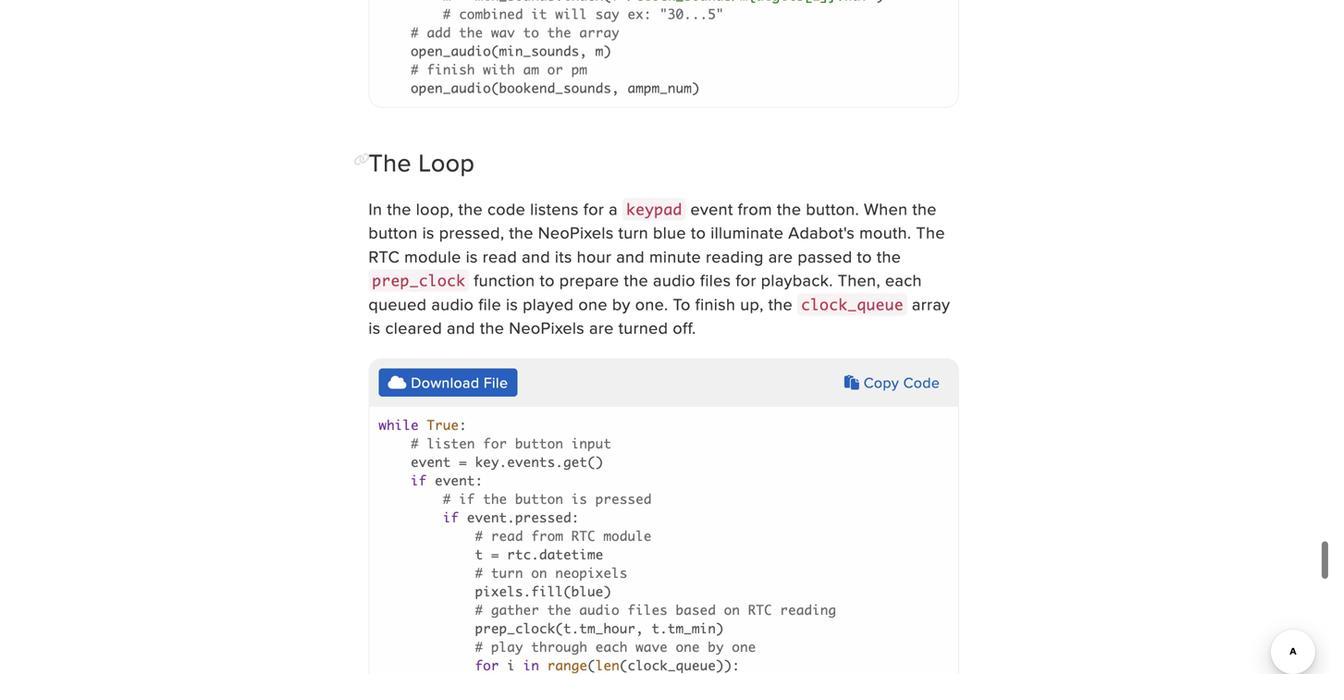 Task type: describe. For each thing, give the bounding box(es) containing it.
reading inside the "# gather the audio files based on rtc reading prep_clock(t.tm_hour, t.tm_min)"
[[780, 602, 837, 619]]

# left add
[[411, 24, 419, 41]]

button for if
[[515, 491, 563, 508]]

true
[[427, 417, 459, 434]]

the down combined at top
[[459, 24, 483, 41]]

keypad
[[626, 200, 682, 219]]

through
[[531, 639, 588, 656]]

hour
[[577, 245, 612, 268]]

based
[[676, 602, 716, 619]]

prep_clock
[[372, 272, 466, 290]]

(
[[588, 658, 596, 674]]

# read from rtc module t = rtc.datetime
[[379, 528, 652, 582]]

event inside event from the button. when the button is pressed, the neopixels turn blue to illuminate adabot's mouth. the rtc module is read and its hour and minute reading are passed to the prep_clock
[[691, 197, 733, 221]]

is inside "# if the button is pressed if"
[[571, 491, 588, 508]]

by inside function to prepare the audio files for playback. then, each queued audio file is played one by one. to finish up, the
[[612, 292, 631, 316]]

one.
[[635, 292, 668, 316]]

to up then,
[[857, 245, 872, 268]]

prepare
[[559, 268, 619, 292]]

key.events.get()
[[475, 454, 604, 471]]

off.
[[673, 316, 696, 340]]

event from the button. when the button is pressed, the neopixels turn blue to illuminate adabot's mouth. the rtc module is read and its hour and minute reading are passed to the prep_clock
[[369, 197, 945, 290]]

the up "one."
[[624, 268, 649, 292]]

for inside function to prepare the audio files for playback. then, each queued audio file is played one by one. to finish up, the
[[736, 268, 757, 292]]

neopixels
[[555, 565, 628, 582]]

clipboard image
[[844, 375, 860, 390]]

wav
[[491, 24, 515, 41]]

the down 'will'
[[547, 24, 572, 41]]

event:
[[379, 473, 483, 508]]

event inside the # listen for button input event = key.events.get()
[[411, 454, 451, 471]]

blue
[[653, 221, 686, 244]]

mouth.
[[860, 221, 912, 244]]

on inside # turn on neopixels pixels.fill(blue)
[[531, 565, 547, 582]]

event.pressed:
[[379, 510, 580, 545]]

am
[[523, 61, 539, 78]]

read inside event from the button. when the button is pressed, the neopixels turn blue to illuminate adabot's mouth. the rtc module is read and its hour and minute reading are passed to the prep_clock
[[483, 245, 517, 268]]

turn inside # turn on neopixels pixels.fill(blue)
[[491, 565, 523, 582]]

pm
[[571, 61, 588, 78]]

copy code link
[[844, 372, 940, 393]]

the inside "array is cleared and the neopixels are turned off."
[[480, 316, 504, 340]]

on inside the "# gather the audio files based on rtc reading prep_clock(t.tm_hour, t.tm_min)"
[[724, 602, 740, 619]]

input
[[571, 436, 612, 452]]

the inside event from the button. when the button is pressed, the neopixels turn blue to illuminate adabot's mouth. the rtc module is read and its hour and minute reading are passed to the prep_clock
[[916, 221, 945, 244]]

# finish with am or pm
[[411, 61, 588, 78]]

the up adabot's
[[777, 197, 801, 221]]

code
[[903, 372, 940, 393]]

copy code
[[860, 372, 940, 393]]

range
[[547, 658, 588, 674]]

or
[[547, 61, 563, 78]]

ex:
[[628, 6, 652, 22]]

clock_queue
[[801, 295, 904, 314]]

rtc inside # read from rtc module t = rtc.datetime
[[571, 528, 596, 545]]

to inside # combined it will say ex: "30...5" # add the wav to the array
[[523, 24, 539, 41]]

files inside the "# gather the audio files based on rtc reading prep_clock(t.tm_hour, t.tm_min)"
[[628, 602, 668, 619]]

array inside "array is cleared and the neopixels are turned off."
[[912, 292, 950, 316]]

turned
[[619, 316, 668, 340]]

1 horizontal spatial one
[[676, 639, 700, 656]]

then,
[[838, 268, 881, 292]]

2 vertical spatial if
[[443, 510, 459, 526]]

the up pressed,
[[458, 197, 483, 221]]

function to prepare the audio files for playback. then, each queued audio file is played one by one. to finish up, the
[[369, 268, 922, 316]]

rtc inside the "# gather the audio files based on rtc reading prep_clock(t.tm_hour, t.tm_min)"
[[748, 602, 772, 619]]

for inside # play through each wave one by one for i in range ( len
[[475, 658, 499, 674]]

are inside "array is cleared and the neopixels are turned off."
[[589, 316, 614, 340]]

pixels.fill(blue)
[[475, 584, 612, 600]]

in
[[369, 197, 382, 221]]

illuminate
[[711, 221, 784, 244]]

loop
[[418, 145, 475, 180]]

it
[[531, 6, 547, 22]]

code
[[488, 197, 526, 221]]

array is cleared and the neopixels are turned off.
[[369, 292, 950, 340]]

download file
[[407, 372, 508, 393]]

function
[[474, 268, 535, 292]]

cleared
[[385, 316, 442, 340]]

# for if
[[443, 491, 451, 508]]

read inside # read from rtc module t = rtc.datetime
[[491, 528, 523, 545]]

copy
[[864, 372, 899, 393]]

the down the in the loop, the code listens for a keypad
[[509, 221, 534, 244]]

download
[[411, 372, 480, 393]]

# combined it will say ex: "30...5" # add the wav to the array
[[411, 6, 724, 41]]

code element element containing # combined it will say ex: "30...5" # add the wav to the array
[[369, 0, 960, 113]]

is down pressed,
[[466, 245, 478, 268]]

for inside the # listen for button input event = key.events.get()
[[483, 436, 507, 452]]

"30...5"
[[660, 6, 724, 22]]

neopixels inside "array is cleared and the neopixels are turned off."
[[509, 316, 585, 340]]

gather
[[491, 602, 539, 619]]

in the loop, the code listens for a keypad
[[369, 197, 682, 221]]

# for play
[[475, 639, 483, 656]]



Task type: vqa. For each thing, say whether or not it's contained in the screenshot.
4 in the SPEAKER - 3" DIAMETER - 4 OHM 3 WATT $1.95 ADD TO CART
no



Task type: locate. For each thing, give the bounding box(es) containing it.
are inside event from the button. when the button is pressed, the neopixels turn blue to illuminate adabot's mouth. the rtc module is read and its hour and minute reading are passed to the prep_clock
[[769, 245, 793, 268]]

on
[[531, 565, 547, 582], [724, 602, 740, 619]]

passed
[[798, 245, 853, 268]]

# for gather
[[475, 602, 483, 619]]

1 vertical spatial reading
[[780, 602, 837, 619]]

up,
[[740, 292, 764, 316]]

will
[[555, 6, 588, 22]]

0 vertical spatial by
[[612, 292, 631, 316]]

turn up gather
[[491, 565, 523, 582]]

the
[[459, 24, 483, 41], [547, 24, 572, 41], [387, 197, 411, 221], [458, 197, 483, 221], [777, 197, 801, 221], [912, 197, 937, 221], [509, 221, 534, 244], [877, 245, 901, 268], [624, 268, 649, 292], [768, 292, 793, 316], [480, 316, 504, 340], [483, 491, 507, 508], [547, 602, 572, 619]]

the inside "# if the button is pressed if"
[[483, 491, 507, 508]]

the up in at the top of page
[[369, 145, 412, 180]]

1 vertical spatial are
[[589, 316, 614, 340]]

1 horizontal spatial =
[[491, 547, 499, 563]]

1 horizontal spatial on
[[724, 602, 740, 619]]

reading
[[706, 245, 764, 268], [780, 602, 837, 619]]

0 vertical spatial button
[[369, 221, 418, 244]]

1 horizontal spatial event
[[691, 197, 733, 221]]

1 vertical spatial neopixels
[[509, 316, 585, 340]]

and
[[522, 245, 550, 268], [616, 245, 645, 268], [447, 316, 475, 340]]

is
[[422, 221, 435, 244], [466, 245, 478, 268], [506, 292, 518, 316], [369, 316, 381, 340], [571, 491, 588, 508]]

finish right to
[[695, 292, 736, 316]]

if down the :
[[411, 473, 427, 489]]

2 horizontal spatial and
[[616, 245, 645, 268]]

a
[[609, 197, 618, 221]]

0 vertical spatial event
[[691, 197, 733, 221]]

the right mouth.
[[916, 221, 945, 244]]

1 vertical spatial on
[[724, 602, 740, 619]]

# for listen
[[411, 436, 419, 452]]

button down in at the top of page
[[369, 221, 418, 244]]

button
[[369, 221, 418, 244], [515, 436, 563, 452], [515, 491, 563, 508]]

1 vertical spatial button
[[515, 436, 563, 452]]

1 vertical spatial from
[[531, 528, 563, 545]]

finish
[[427, 61, 475, 78], [695, 292, 736, 316]]

0 vertical spatial if
[[411, 473, 427, 489]]

# inside the "# gather the audio files based on rtc reading prep_clock(t.tm_hour, t.tm_min)"
[[475, 602, 483, 619]]

0 vertical spatial read
[[483, 245, 517, 268]]

audio left file
[[431, 292, 474, 316]]

# turn on neopixels pixels.fill(blue)
[[379, 565, 628, 619]]

if
[[411, 473, 427, 489], [459, 491, 475, 508], [443, 510, 459, 526]]

turn
[[618, 221, 649, 244], [491, 565, 523, 582]]

for right listen on the left of the page
[[483, 436, 507, 452]]

0 vertical spatial are
[[769, 245, 793, 268]]

by inside # play through each wave one by one for i in range ( len
[[708, 639, 724, 656]]

1 horizontal spatial from
[[738, 197, 772, 221]]

array inside # combined it will say ex: "30...5" # add the wav to the array
[[580, 24, 620, 41]]

# for finish
[[411, 61, 419, 78]]

prep_clock(t.tm_hour,
[[475, 621, 644, 637]]

is right file
[[506, 292, 518, 316]]

2 horizontal spatial audio
[[653, 268, 696, 292]]

rtc right based
[[748, 602, 772, 619]]

while true
[[379, 417, 459, 434]]

1 vertical spatial read
[[491, 528, 523, 545]]

button up 'key.events.get()'
[[515, 436, 563, 452]]

1 vertical spatial event
[[411, 454, 451, 471]]

each inside function to prepare the audio files for playback. then, each queued audio file is played one by one. to finish up, the
[[885, 268, 922, 292]]

if up event.pressed:
[[459, 491, 475, 508]]

listens
[[530, 197, 579, 221]]

0 horizontal spatial finish
[[427, 61, 475, 78]]

1 horizontal spatial finish
[[695, 292, 736, 316]]

0 horizontal spatial turn
[[491, 565, 523, 582]]

# inside # turn on neopixels pixels.fill(blue)
[[475, 565, 483, 582]]

1 horizontal spatial array
[[912, 292, 950, 316]]

0 vertical spatial code element element
[[369, 0, 960, 113]]

by down t.tm_min)
[[708, 639, 724, 656]]

each inside # play through each wave one by one for i in range ( len
[[596, 639, 628, 656]]

= for read
[[491, 547, 499, 563]]

array
[[580, 24, 620, 41], [912, 292, 950, 316]]

1 vertical spatial by
[[708, 639, 724, 656]]

# left with
[[411, 61, 419, 78]]

read up function
[[483, 245, 517, 268]]

# up "t"
[[475, 528, 483, 545]]

0 vertical spatial each
[[885, 268, 922, 292]]

# inside # play through each wave one by one for i in range ( len
[[475, 639, 483, 656]]

t
[[475, 547, 483, 563]]

for up up,
[[736, 268, 757, 292]]

module down pressed
[[604, 528, 652, 545]]

button inside the # listen for button input event = key.events.get()
[[515, 436, 563, 452]]

# for read
[[475, 528, 483, 545]]

1 vertical spatial array
[[912, 292, 950, 316]]

# down "t"
[[475, 565, 483, 582]]

each right then,
[[885, 268, 922, 292]]

by left "one."
[[612, 292, 631, 316]]

0 horizontal spatial and
[[447, 316, 475, 340]]

# up event.pressed:
[[443, 491, 451, 508]]

0 horizontal spatial the
[[369, 145, 412, 180]]

for left a
[[584, 197, 604, 221]]

say
[[596, 6, 620, 22]]

# inside "# if the button is pressed if"
[[443, 491, 451, 508]]

1 horizontal spatial module
[[604, 528, 652, 545]]

files up wave at the bottom
[[628, 602, 668, 619]]

is down queued
[[369, 316, 381, 340]]

0 vertical spatial module
[[404, 245, 461, 268]]

2 vertical spatial rtc
[[748, 602, 772, 619]]

one inside function to prepare the audio files for playback. then, each queued audio file is played one by one. to finish up, the
[[579, 292, 608, 316]]

on up 'pixels.fill(blue)'
[[531, 565, 547, 582]]

button inside "# if the button is pressed if"
[[515, 491, 563, 508]]

each
[[885, 268, 922, 292], [596, 639, 628, 656]]

to inside function to prepare the audio files for playback. then, each queued audio file is played one by one. to finish up, the
[[540, 268, 555, 292]]

1 code element element from the top
[[369, 0, 960, 113]]

queued
[[369, 292, 427, 316]]

the right when
[[912, 197, 937, 221]]

0 horizontal spatial from
[[531, 528, 563, 545]]

turn down keypad
[[618, 221, 649, 244]]

adabot's
[[788, 221, 855, 244]]

0 vertical spatial from
[[738, 197, 772, 221]]

is inside function to prepare the audio files for playback. then, each queued audio file is played one by one. to finish up, the
[[506, 292, 518, 316]]

1 horizontal spatial turn
[[618, 221, 649, 244]]

1 vertical spatial rtc
[[571, 528, 596, 545]]

= right "t"
[[491, 547, 499, 563]]

add
[[427, 24, 451, 41]]

# listen for button input event = key.events.get()
[[379, 436, 612, 489]]

module inside event from the button. when the button is pressed, the neopixels turn blue to illuminate adabot's mouth. the rtc module is read and its hour and minute reading are passed to the prep_clock
[[404, 245, 461, 268]]

audio down neopixels
[[580, 602, 620, 619]]

neopixels up the its
[[538, 221, 614, 244]]

0 horizontal spatial files
[[628, 602, 668, 619]]

1 vertical spatial code element element
[[369, 358, 960, 674]]

1 horizontal spatial and
[[522, 245, 550, 268]]

code element element containing download file
[[369, 358, 960, 674]]

finish down add
[[427, 61, 475, 78]]

event down listen on the left of the page
[[411, 454, 451, 471]]

1 vertical spatial if
[[459, 491, 475, 508]]

t.tm_min)
[[652, 621, 724, 637]]

finish inside function to prepare the audio files for playback. then, each queued audio file is played one by one. to finish up, the
[[695, 292, 736, 316]]

1 vertical spatial module
[[604, 528, 652, 545]]

0 horizontal spatial are
[[589, 316, 614, 340]]

file
[[484, 372, 508, 393]]

if down the event:
[[443, 510, 459, 526]]

the inside the "# gather the audio files based on rtc reading prep_clock(t.tm_hour, t.tm_min)"
[[547, 602, 572, 619]]

2 horizontal spatial rtc
[[748, 602, 772, 619]]

one
[[579, 292, 608, 316], [676, 639, 700, 656], [732, 639, 756, 656]]

1 horizontal spatial reading
[[780, 602, 837, 619]]

button down 'key.events.get()'
[[515, 491, 563, 508]]

from up the rtc.datetime
[[531, 528, 563, 545]]

0 horizontal spatial audio
[[431, 292, 474, 316]]

the down mouth.
[[877, 245, 901, 268]]

= down listen on the left of the page
[[459, 454, 467, 471]]

module inside # read from rtc module t = rtc.datetime
[[604, 528, 652, 545]]

#
[[443, 6, 451, 22], [411, 24, 419, 41], [411, 61, 419, 78], [411, 436, 419, 452], [443, 491, 451, 508], [475, 528, 483, 545], [475, 565, 483, 582], [475, 602, 483, 619], [475, 639, 483, 656]]

2 horizontal spatial one
[[732, 639, 756, 656]]

0 vertical spatial finish
[[427, 61, 475, 78]]

# inside # read from rtc module t = rtc.datetime
[[475, 528, 483, 545]]

1 vertical spatial finish
[[695, 292, 736, 316]]

audio down minute
[[653, 268, 696, 292]]

0 vertical spatial =
[[459, 454, 467, 471]]

1 horizontal spatial each
[[885, 268, 922, 292]]

minute
[[649, 245, 701, 268]]

from inside # read from rtc module t = rtc.datetime
[[531, 528, 563, 545]]

finish inside code element element
[[427, 61, 475, 78]]

is inside "array is cleared and the neopixels are turned off."
[[369, 316, 381, 340]]

0 horizontal spatial on
[[531, 565, 547, 582]]

reading inside event from the button. when the button is pressed, the neopixels turn blue to illuminate adabot's mouth. the rtc module is read and its hour and minute reading are passed to the prep_clock
[[706, 245, 764, 268]]

listen
[[427, 436, 475, 452]]

one right wave at the bottom
[[732, 639, 756, 656]]

with
[[483, 61, 515, 78]]

button.
[[806, 197, 859, 221]]

turn inside event from the button. when the button is pressed, the neopixels turn blue to illuminate adabot's mouth. the rtc module is read and its hour and minute reading are passed to the prep_clock
[[618, 221, 649, 244]]

# inside the # listen for button input event = key.events.get()
[[411, 436, 419, 452]]

neopixels
[[538, 221, 614, 244], [509, 316, 585, 340]]

to
[[523, 24, 539, 41], [691, 221, 706, 244], [857, 245, 872, 268], [540, 268, 555, 292]]

array down 'say'
[[580, 24, 620, 41]]

the up event.pressed:
[[483, 491, 507, 508]]

from up illuminate
[[738, 197, 772, 221]]

the right up,
[[768, 292, 793, 316]]

1 vertical spatial turn
[[491, 565, 523, 582]]

are up playback.
[[769, 245, 793, 268]]

0 horizontal spatial event
[[411, 454, 451, 471]]

rtc up the rtc.datetime
[[571, 528, 596, 545]]

# for combined
[[443, 6, 451, 22]]

button inside event from the button. when the button is pressed, the neopixels turn blue to illuminate adabot's mouth. the rtc module is read and its hour and minute reading are passed to the prep_clock
[[369, 221, 418, 244]]

while
[[379, 417, 419, 434]]

1 vertical spatial each
[[596, 639, 628, 656]]

and right cleared
[[447, 316, 475, 340]]

neopixels down played
[[509, 316, 585, 340]]

rtc up prep_clock
[[369, 245, 400, 268]]

module up prep_clock
[[404, 245, 461, 268]]

on right based
[[724, 602, 740, 619]]

1 vertical spatial the
[[916, 221, 945, 244]]

# up add
[[443, 6, 451, 22]]

playback.
[[761, 268, 833, 292]]

audio inside the "# gather the audio files based on rtc reading prep_clock(t.tm_hour, t.tm_min)"
[[580, 602, 620, 619]]

neopixels inside event from the button. when the button is pressed, the neopixels turn blue to illuminate adabot's mouth. the rtc module is read and its hour and minute reading are passed to the prep_clock
[[538, 221, 614, 244]]

i
[[507, 658, 515, 674]]

0 horizontal spatial one
[[579, 292, 608, 316]]

:
[[379, 417, 467, 452]]

event
[[691, 197, 733, 221], [411, 454, 451, 471]]

its
[[555, 245, 572, 268]]

# play through each wave one by one for i in range ( len
[[475, 639, 756, 674]]

event up illuminate
[[691, 197, 733, 221]]

0 vertical spatial the
[[369, 145, 412, 180]]

0 horizontal spatial by
[[612, 292, 631, 316]]

to down it
[[523, 24, 539, 41]]

1 horizontal spatial the
[[916, 221, 945, 244]]

0 vertical spatial turn
[[618, 221, 649, 244]]

and inside "array is cleared and the neopixels are turned off."
[[447, 316, 475, 340]]

read
[[483, 245, 517, 268], [491, 528, 523, 545]]

from inside event from the button. when the button is pressed, the neopixels turn blue to illuminate adabot's mouth. the rtc module is read and its hour and minute reading are passed to the prep_clock
[[738, 197, 772, 221]]

2 code element element from the top
[[369, 358, 960, 674]]

the up prep_clock(t.tm_hour,
[[547, 602, 572, 619]]

from
[[738, 197, 772, 221], [531, 528, 563, 545]]

pressed,
[[439, 221, 505, 244]]

0 vertical spatial on
[[531, 565, 547, 582]]

files inside function to prepare the audio files for playback. then, each queued audio file is played one by one. to finish up, the
[[700, 268, 731, 292]]

the right in at the top of page
[[387, 197, 411, 221]]

# for turn
[[475, 565, 483, 582]]

rtc.datetime
[[507, 547, 604, 563]]

0 horizontal spatial =
[[459, 454, 467, 471]]

are
[[769, 245, 793, 268], [589, 316, 614, 340]]

# gather the audio files based on rtc reading prep_clock(t.tm_hour, t.tm_min)
[[379, 602, 837, 656]]

0 horizontal spatial reading
[[706, 245, 764, 268]]

the
[[369, 145, 412, 180], [916, 221, 945, 244]]

2 vertical spatial button
[[515, 491, 563, 508]]

to up played
[[540, 268, 555, 292]]

0 horizontal spatial module
[[404, 245, 461, 268]]

0 horizontal spatial array
[[580, 24, 620, 41]]

and right the "hour"
[[616, 245, 645, 268]]

button for listen
[[515, 436, 563, 452]]

= inside the # listen for button input event = key.events.get()
[[459, 454, 467, 471]]

each up "len"
[[596, 639, 628, 656]]

files
[[700, 268, 731, 292], [628, 602, 668, 619]]

cloud image
[[388, 375, 407, 390]]

0 vertical spatial reading
[[706, 245, 764, 268]]

one down prepare on the top left of the page
[[579, 292, 608, 316]]

the down file
[[480, 316, 504, 340]]

played
[[523, 292, 574, 316]]

1 vertical spatial files
[[628, 602, 668, 619]]

0 horizontal spatial rtc
[[369, 245, 400, 268]]

for left i on the left of the page
[[475, 658, 499, 674]]

are left turned
[[589, 316, 614, 340]]

when
[[864, 197, 908, 221]]

play
[[491, 639, 523, 656]]

# down while true
[[411, 436, 419, 452]]

rtc
[[369, 245, 400, 268], [571, 528, 596, 545], [748, 602, 772, 619]]

0 vertical spatial files
[[700, 268, 731, 292]]

# left play
[[475, 639, 483, 656]]

1 horizontal spatial by
[[708, 639, 724, 656]]

in
[[523, 658, 539, 674]]

read down "# if the button is pressed if"
[[491, 528, 523, 545]]

audio
[[653, 268, 696, 292], [431, 292, 474, 316], [580, 602, 620, 619]]

loop,
[[416, 197, 454, 221]]

to
[[673, 292, 691, 316]]

0 horizontal spatial each
[[596, 639, 628, 656]]

len
[[596, 658, 620, 674]]

the loop
[[369, 145, 475, 180]]

1 horizontal spatial files
[[700, 268, 731, 292]]

combined
[[459, 6, 523, 22]]

# if the button is pressed if
[[443, 491, 652, 526]]

array right clock_queue
[[912, 292, 950, 316]]

= inside # read from rtc module t = rtc.datetime
[[491, 547, 499, 563]]

= for listen
[[459, 454, 467, 471]]

one down t.tm_min)
[[676, 639, 700, 656]]

wave
[[636, 639, 668, 656]]

download file link
[[379, 368, 517, 397]]

# left gather
[[475, 602, 483, 619]]

0 vertical spatial rtc
[[369, 245, 400, 268]]

1 horizontal spatial rtc
[[571, 528, 596, 545]]

is down loop,
[[422, 221, 435, 244]]

file
[[478, 292, 501, 316]]

module
[[404, 245, 461, 268], [604, 528, 652, 545]]

is left pressed
[[571, 491, 588, 508]]

pressed
[[596, 491, 652, 508]]

link image
[[354, 153, 370, 166]]

1 vertical spatial =
[[491, 547, 499, 563]]

rtc inside event from the button. when the button is pressed, the neopixels turn blue to illuminate adabot's mouth. the rtc module is read and its hour and minute reading are passed to the prep_clock
[[369, 245, 400, 268]]

(clock_queue)):
[[379, 658, 740, 674]]

0 vertical spatial array
[[580, 24, 620, 41]]

=
[[459, 454, 467, 471], [491, 547, 499, 563]]

to right blue
[[691, 221, 706, 244]]

1 horizontal spatial audio
[[580, 602, 620, 619]]

and left the its
[[522, 245, 550, 268]]

0 vertical spatial neopixels
[[538, 221, 614, 244]]

code element element
[[369, 0, 960, 113], [369, 358, 960, 674]]

files down minute
[[700, 268, 731, 292]]

1 horizontal spatial are
[[769, 245, 793, 268]]



